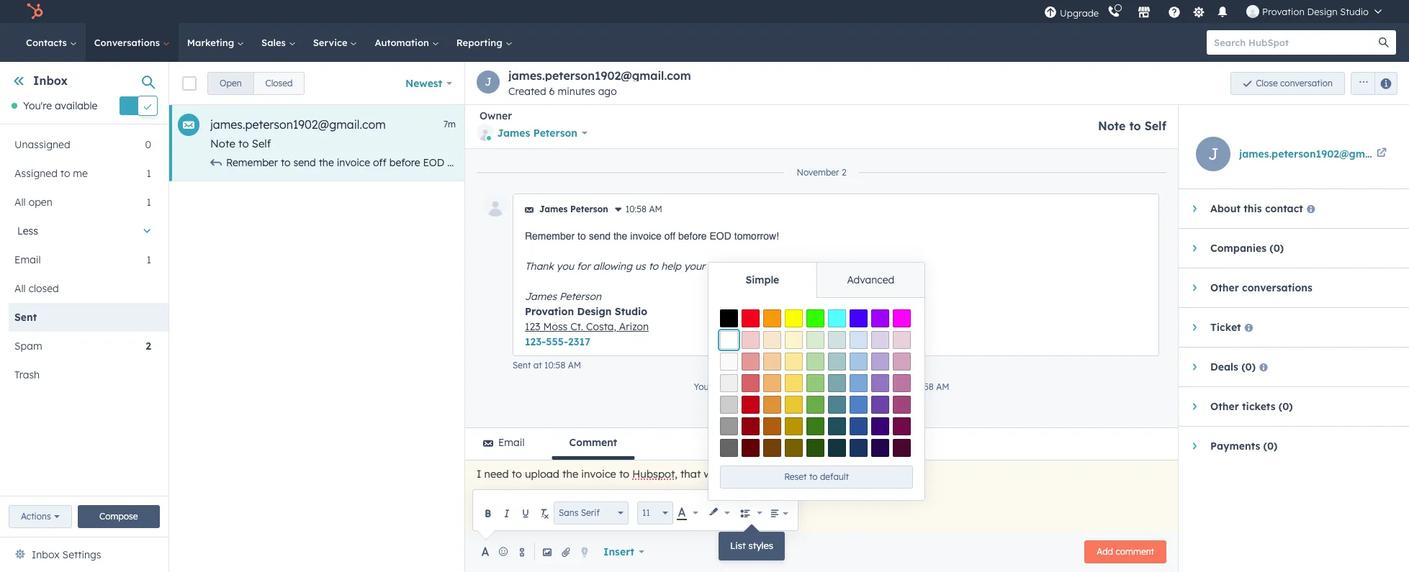 Task type: locate. For each thing, give the bounding box(es) containing it.
james peterson inside popup button
[[497, 127, 578, 140]]

0 horizontal spatial 123
[[525, 321, 541, 333]]

email down less
[[14, 254, 41, 267]]

before
[[389, 156, 420, 169], [678, 230, 707, 242]]

2317 down note to self heading
[[1142, 156, 1163, 169]]

caret image left other conversations
[[1193, 284, 1197, 292]]

am up the remember to send the invoice off before eod tomorrow!
[[649, 204, 663, 215]]

eod inside email from james.peterson1902@gmail.com with subject note to self row
[[423, 156, 445, 169]]

this right about
[[1244, 202, 1262, 215]]

#000000, 100 opacity image
[[720, 310, 738, 328]]

caret image left companies
[[1193, 244, 1197, 253]]

1 horizontal spatial 123
[[975, 156, 990, 169]]

#274e13, 100 opacity image
[[807, 439, 825, 457]]

actions button
[[9, 506, 72, 529]]

sent for sent
[[14, 311, 37, 324]]

1 horizontal spatial 123-
[[1102, 156, 1121, 169]]

11 button
[[637, 502, 673, 525]]

marketplaces image
[[1138, 6, 1151, 19]]

provation up 123-555-2317 link
[[525, 305, 574, 318]]

invoice
[[337, 156, 370, 169], [630, 230, 662, 242], [581, 467, 616, 481]]

allowing inside email from james.peterson1902@gmail.com with subject note to self row
[[567, 156, 606, 169]]

2 vertical spatial caret image
[[1193, 323, 1197, 332]]

123- inside the 'james peterson provation design studio 123 moss ct. costa, arizon 123-555-2317'
[[525, 336, 546, 349]]

#9a00ff, 100 opacity image
[[872, 310, 890, 328]]

your inside email from james.peterson1902@gmail.com with subject note to self row
[[658, 156, 679, 169]]

0 vertical spatial james.peterson1902@gmail.com
[[508, 68, 691, 83]]

2317 up sent at 10:58 am
[[568, 336, 591, 349]]

1 horizontal spatial send
[[589, 230, 611, 242]]

thank inside email from james.peterson1902@gmail.com with subject note to self row
[[499, 156, 528, 169]]

2 all from the top
[[14, 283, 26, 296]]

inbox up 'you're available' on the top left of page
[[33, 73, 68, 88]]

other inside dropdown button
[[1211, 400, 1239, 413]]

email
[[14, 254, 41, 267], [498, 436, 525, 449]]

contacts
[[26, 37, 70, 48]]

1 horizontal spatial provation
[[857, 156, 903, 169]]

555- down note to self heading
[[1121, 156, 1142, 169]]

your up 10:58 am
[[658, 156, 679, 169]]

(0) right deals
[[1242, 361, 1256, 374]]

0 horizontal spatial provation
[[525, 305, 574, 318]]

close conversation button
[[1231, 72, 1345, 95]]

1 horizontal spatial 10:58
[[626, 204, 647, 215]]

1 vertical spatial provation
[[857, 156, 903, 169]]

1
[[147, 167, 151, 180], [147, 196, 151, 209], [147, 254, 151, 267]]

you up the 'james peterson provation design studio 123 moss ct. costa, arizon 123-555-2317'
[[557, 260, 574, 273]]

555- up sent at 10:58 am
[[546, 336, 568, 349]]

invoice inside email from james.peterson1902@gmail.com with subject note to self row
[[337, 156, 370, 169]]

james.peterson1902@gmail.com up about this contact dropdown button
[[1240, 148, 1402, 161]]

menu
[[1043, 0, 1392, 23]]

1 vertical spatial 555-
[[546, 336, 568, 349]]

settings
[[62, 549, 101, 562]]

simple
[[746, 274, 780, 287]]

1 1 from the top
[[147, 167, 151, 180]]

1 horizontal spatial take
[[747, 260, 768, 273]]

allowing
[[567, 156, 606, 169], [593, 260, 632, 273]]

all left closed
[[14, 283, 26, 296]]

all
[[14, 196, 26, 209], [14, 283, 26, 296]]

10:58 right "at"
[[545, 360, 566, 371]]

other tickets (0)
[[1211, 400, 1293, 413]]

design
[[1308, 6, 1338, 17], [906, 156, 939, 169], [577, 305, 612, 318]]

on
[[850, 382, 860, 393]]

1 vertical spatial note to self
[[210, 137, 271, 151]]

(0) for companies (0)
[[1270, 242, 1284, 255]]

0 vertical spatial help
[[635, 156, 655, 169]]

0 vertical spatial your
[[658, 156, 679, 169]]

thank up the 'james peterson provation design studio 123 moss ct. costa, arizon 123-555-2317'
[[525, 260, 554, 273]]

peterson inside popup button
[[533, 127, 578, 140]]

10:58 right the '#c27ba0, 100 opacity' icon
[[913, 382, 934, 393]]

#741b47, 100 opacity image
[[893, 418, 911, 436]]

caret image left 'ticket' at the bottom right
[[1193, 323, 1197, 332]]

sent up spam
[[14, 311, 37, 324]]

other up 'ticket' at the bottom right
[[1211, 282, 1239, 295]]

for down james peterson popup button
[[551, 156, 564, 169]]

calling icon image
[[1108, 6, 1121, 19]]

1 vertical spatial 2
[[146, 340, 151, 353]]

0 horizontal spatial take
[[721, 156, 741, 169]]

this
[[1244, 202, 1262, 215], [758, 382, 773, 393], [767, 467, 785, 481]]

group up list styles
[[737, 504, 766, 523]]

0 vertical spatial self
[[1145, 119, 1167, 133]]

remember
[[226, 156, 278, 169], [525, 230, 575, 242]]

123-
[[1102, 156, 1121, 169], [525, 336, 546, 349]]

marketing
[[187, 37, 237, 48]]

caret image for about this contact dropdown button
[[1193, 205, 1197, 213]]

all closed
[[14, 283, 59, 296]]

eod
[[423, 156, 445, 169], [710, 230, 732, 242]]

#9fc5e8, 100 opacity image
[[850, 353, 868, 371]]

tomorrow!
[[447, 156, 496, 169], [735, 230, 779, 242]]

advanced link
[[817, 263, 925, 297]]

help inside email from james.peterson1902@gmail.com with subject note to self row
[[635, 156, 655, 169]]

reset to default tab panel
[[709, 297, 925, 501]]

(0) for payments (0)
[[1264, 440, 1278, 453]]

#ea9999, 100 opacity image
[[742, 353, 760, 371]]

shape! up simple
[[770, 260, 802, 273]]

0 vertical spatial 2
[[842, 167, 847, 178]]

#d5a6bd, 100 opacity image
[[893, 353, 911, 371]]

would
[[704, 467, 733, 481]]

help button
[[1163, 0, 1187, 23]]

0 vertical spatial inbox
[[33, 73, 68, 88]]

send
[[293, 156, 316, 169], [589, 230, 611, 242]]

email button
[[465, 429, 543, 460]]

1 horizontal spatial self
[[1145, 119, 1167, 133]]

help
[[635, 156, 655, 169], [661, 260, 681, 273]]

you
[[530, 156, 548, 169], [557, 260, 574, 273]]

this up #e69138, 100 opacity image
[[758, 382, 773, 393]]

0 horizontal spatial you
[[530, 156, 548, 169]]

other conversations button
[[1179, 269, 1395, 308]]

add comment
[[1097, 547, 1155, 557]]

#69a84f, 100 opacity image
[[807, 396, 825, 414]]

james inside the 'james peterson provation design studio 123 moss ct. costa, arizon 123-555-2317'
[[525, 290, 557, 303]]

#0c5394, 100 opacity image
[[850, 418, 868, 436]]

list styles
[[730, 540, 774, 552]]

james
[[497, 127, 530, 140], [778, 156, 810, 169], [539, 204, 568, 215], [525, 290, 557, 303]]

1 horizontal spatial the
[[563, 467, 579, 481]]

moss inside the 'james peterson provation design studio 123 moss ct. costa, arizon 123-555-2317'
[[543, 321, 568, 333]]

take inside email from james.peterson1902@gmail.com with subject note to self row
[[721, 156, 741, 169]]

1 horizontal spatial costa,
[[1036, 156, 1066, 169]]

all for all open
[[14, 196, 26, 209]]

1 vertical spatial 2317
[[568, 336, 591, 349]]

peterson inside row
[[813, 156, 855, 169]]

hubspot,
[[633, 467, 678, 481]]

tab list
[[709, 263, 925, 298]]

#e69138, 100 opacity image
[[763, 396, 781, 414]]

0 vertical spatial thank
[[499, 156, 528, 169]]

us up 'more info' image
[[609, 156, 620, 169]]

3 caret image from the top
[[1193, 403, 1197, 411]]

group
[[207, 72, 305, 95], [1345, 72, 1398, 95], [737, 504, 766, 523]]

caret image inside payments (0) dropdown button
[[1193, 442, 1197, 451]]

thank down james peterson popup button
[[499, 156, 528, 169]]

0 vertical spatial costa,
[[1036, 156, 1066, 169]]

for up the 'james peterson provation design studio 123 moss ct. costa, arizon 123-555-2317'
[[577, 260, 590, 273]]

arizon down note to self heading
[[1069, 156, 1099, 169]]

1 vertical spatial your
[[684, 260, 705, 273]]

upload
[[525, 467, 560, 481]]

service
[[313, 37, 350, 48]]

sales
[[262, 37, 289, 48]]

0 horizontal spatial us
[[609, 156, 620, 169]]

1 vertical spatial all
[[14, 283, 26, 296]]

0 horizontal spatial costa,
[[586, 321, 617, 333]]

2
[[842, 167, 847, 178], [146, 340, 151, 353]]

design inside provation design studio popup button
[[1308, 6, 1338, 17]]

Search HubSpot search field
[[1207, 30, 1384, 55]]

0 vertical spatial caret image
[[1193, 244, 1197, 253]]

you down james peterson popup button
[[530, 156, 548, 169]]

created
[[508, 85, 546, 98]]

sales link
[[253, 23, 304, 62]]

0 horizontal spatial self
[[252, 137, 271, 151]]

james peterson provation design studio 123 moss ct. costa, arizon 123-555-2317
[[525, 290, 649, 349]]

open
[[220, 77, 242, 88]]

hubspot image
[[26, 3, 43, 20]]

1 vertical spatial 1
[[147, 196, 151, 209]]

#3d85c6, 100 opacity image
[[850, 396, 868, 414]]

#ffffff, 100 opacity image
[[720, 331, 738, 349]]

sent at 10:58 am
[[513, 360, 581, 371]]

#d0e0e3, 100 opacity image
[[828, 331, 846, 349]]

you
[[694, 382, 709, 393]]

reset to default button
[[720, 466, 913, 489]]

design inside email from james.peterson1902@gmail.com with subject note to self row
[[906, 156, 939, 169]]

send inside email from james.peterson1902@gmail.com with subject note to self row
[[293, 156, 316, 169]]

2 vertical spatial the
[[563, 467, 579, 481]]

#f9cb9c, 100 opacity image
[[763, 353, 781, 371]]

thank
[[499, 156, 528, 169], [525, 260, 554, 273]]

#a2c4c9, 100 opacity image
[[828, 353, 846, 371]]

invoice for remember to send the invoice off before eod tomorrow!  thank you for allowing us to help your dreams take shape!  james peterson provation design studio 123 moss ct. costa, arizon 123-555-2317
[[337, 156, 370, 169]]

0 horizontal spatial ct.
[[571, 321, 583, 333]]

notifications image
[[1217, 6, 1230, 19]]

#cc0201, 100 opacity image
[[742, 396, 760, 414]]

studio inside the 'james peterson provation design studio 123 moss ct. costa, arizon 123-555-2317'
[[615, 305, 648, 318]]

less
[[17, 225, 38, 238]]

1 horizontal spatial arizon
[[1069, 156, 1099, 169]]

your down the remember to send the invoice off before eod tomorrow!
[[684, 260, 705, 273]]

provation right james peterson image
[[1263, 6, 1305, 17]]

#eeeeee, 100 opacity image
[[720, 375, 738, 393]]

other left 'tickets'
[[1211, 400, 1239, 413]]

123- up "at"
[[525, 336, 546, 349]]

group down the search icon
[[1345, 72, 1398, 95]]

2 caret image from the top
[[1193, 284, 1197, 292]]

main content
[[169, 62, 1410, 573]]

2 other from the top
[[1211, 400, 1239, 413]]

for
[[551, 156, 564, 169], [577, 260, 590, 273]]

costa, inside the 'james peterson provation design studio 123 moss ct. costa, arizon 123-555-2317'
[[586, 321, 617, 333]]

0 horizontal spatial invoice
[[337, 156, 370, 169]]

#674ea7, 100 opacity image
[[872, 396, 890, 414]]

sent inside 'button'
[[14, 311, 37, 324]]

Closed button
[[253, 72, 305, 95]]

marketplaces button
[[1129, 0, 1160, 23]]

the inside email from james.peterson1902@gmail.com with subject note to self row
[[319, 156, 334, 169]]

1 horizontal spatial studio
[[941, 156, 972, 169]]

0 horizontal spatial before
[[389, 156, 420, 169]]

#20124d, 100 opacity image
[[872, 439, 890, 457]]

james peterson left 'more info' image
[[539, 204, 608, 215]]

off inside email from james.peterson1902@gmail.com with subject note to self row
[[373, 156, 387, 169]]

0 vertical spatial ct.
[[1021, 156, 1033, 169]]

0 horizontal spatial 555-
[[546, 336, 568, 349]]

before inside email from james.peterson1902@gmail.com with subject note to self row
[[389, 156, 420, 169]]

123- inside email from james.peterson1902@gmail.com with subject note to self row
[[1102, 156, 1121, 169]]

note
[[1098, 119, 1126, 133], [210, 137, 235, 151]]

us down the remember to send the invoice off before eod tomorrow!
[[635, 260, 646, 273]]

0 vertical spatial tomorrow!
[[447, 156, 496, 169]]

1 vertical spatial before
[[678, 230, 707, 242]]

0 vertical spatial moss
[[993, 156, 1018, 169]]

0 horizontal spatial 2317
[[568, 336, 591, 349]]

eod up simple 'link'
[[710, 230, 732, 242]]

#999999, 100 opacity image
[[720, 418, 738, 436]]

1 horizontal spatial email
[[498, 436, 525, 449]]

1 horizontal spatial eod
[[710, 230, 732, 242]]

am right the '#c27ba0, 100 opacity' icon
[[936, 382, 950, 393]]

all left open
[[14, 196, 26, 209]]

1 all from the top
[[14, 196, 26, 209]]

#d9d2e9, 100 opacity image
[[872, 331, 890, 349]]

remember for remember to send the invoice off before eod tomorrow!  thank you for allowing us to help your dreams take shape!  james peterson provation design studio 123 moss ct. costa, arizon 123-555-2317
[[226, 156, 278, 169]]

(0) for deals (0)
[[1242, 361, 1256, 374]]

closed
[[29, 283, 59, 296]]

1 other from the top
[[1211, 282, 1239, 295]]

555- inside the 'james peterson provation design studio 123 moss ct. costa, arizon 123-555-2317'
[[546, 336, 568, 349]]

thank you for allowing us to help your dreams take shape!
[[525, 260, 802, 273]]

am down 123-555-2317 link
[[568, 360, 581, 371]]

0 vertical spatial for
[[551, 156, 564, 169]]

caret image inside 'companies (0)' dropdown button
[[1193, 244, 1197, 253]]

us inside email from james.peterson1902@gmail.com with subject note to self row
[[609, 156, 620, 169]]

contact
[[1266, 202, 1304, 215]]

search image
[[1379, 37, 1389, 48]]

caret image left payments
[[1193, 442, 1197, 451]]

0 vertical spatial allowing
[[567, 156, 606, 169]]

1 horizontal spatial invoice
[[581, 467, 616, 481]]

1 horizontal spatial off
[[665, 230, 676, 242]]

#00ffff, 100 opacity image
[[828, 310, 846, 328]]

ct.
[[1021, 156, 1033, 169], [571, 321, 583, 333]]

0 horizontal spatial group
[[207, 72, 305, 95]]

2 horizontal spatial design
[[1308, 6, 1338, 17]]

james.peterson1902@gmail.com
[[508, 68, 691, 83], [210, 117, 386, 132], [1240, 148, 1402, 161]]

sent
[[14, 311, 37, 324], [513, 360, 531, 371]]

0 horizontal spatial the
[[319, 156, 334, 169]]

moss inside email from james.peterson1902@gmail.com with subject note to self row
[[993, 156, 1018, 169]]

allowing down the remember to send the invoice off before eod tomorrow!
[[593, 260, 632, 273]]

1 vertical spatial inbox
[[32, 549, 60, 562]]

#7f6001, 100 opacity image
[[785, 439, 803, 457]]

caret image
[[1193, 205, 1197, 213], [1193, 363, 1197, 372], [1193, 403, 1197, 411], [1193, 442, 1197, 451]]

your
[[658, 156, 679, 169], [684, 260, 705, 273]]

0 vertical spatial 123-
[[1102, 156, 1121, 169]]

0 horizontal spatial sent
[[14, 311, 37, 324]]

1 vertical spatial this
[[758, 382, 773, 393]]

#ffff04, 100 opacity image
[[785, 310, 803, 328]]

caret image left deals
[[1193, 363, 1197, 372]]

other inside "dropdown button"
[[1211, 282, 1239, 295]]

0 horizontal spatial email
[[14, 254, 41, 267]]

#783f04, 100 opacity image
[[763, 439, 781, 457]]

#d9ead3, 100 opacity image
[[807, 331, 825, 349]]

0 vertical spatial 2317
[[1142, 156, 1163, 169]]

note to self inside row
[[210, 137, 271, 151]]

insert button
[[594, 538, 654, 567]]

am
[[649, 204, 663, 215], [568, 360, 581, 371], [936, 382, 950, 393]]

james.peterson1902@gmail.com inside row
[[210, 117, 386, 132]]

james.peterson1902@gmail.com down closed button
[[210, 117, 386, 132]]

caret image inside other tickets (0) dropdown button
[[1193, 403, 1197, 411]]

1 vertical spatial studio
[[941, 156, 972, 169]]

#fce5cd, 100 opacity image
[[763, 331, 781, 349]]

0 horizontal spatial 10:58
[[545, 360, 566, 371]]

contacts link
[[17, 23, 86, 62]]

(0) right 'tickets'
[[1279, 400, 1293, 413]]

email up need
[[498, 436, 525, 449]]

caret image for payments (0) dropdown button
[[1193, 442, 1197, 451]]

4 caret image from the top
[[1193, 442, 1197, 451]]

0
[[145, 139, 151, 152]]

caret image
[[1193, 244, 1197, 253], [1193, 284, 1197, 292], [1193, 323, 1197, 332]]

provation right november 2
[[857, 156, 903, 169]]

upgrade image
[[1044, 6, 1057, 19]]

(0) right companies
[[1270, 242, 1284, 255]]

1 horizontal spatial tomorrow!
[[735, 230, 779, 242]]

#e06666, 100 opacity image
[[742, 375, 760, 393]]

about this contact button
[[1179, 189, 1395, 228]]

all inside button
[[14, 283, 26, 296]]

allowing down james peterson popup button
[[567, 156, 606, 169]]

#c27ba0, 100 opacity image
[[893, 375, 911, 393]]

10:58 right 'more info' image
[[626, 204, 647, 215]]

caret image inside deals (0) dropdown button
[[1193, 363, 1197, 372]]

arizon inside the 'james peterson provation design studio 123 moss ct. costa, arizon 123-555-2317'
[[619, 321, 649, 333]]

tomorrow! inside email from james.peterson1902@gmail.com with subject note to self row
[[447, 156, 496, 169]]

all for all closed
[[14, 283, 26, 296]]

3 1 from the top
[[147, 254, 151, 267]]

tomorrow! down 7m
[[447, 156, 496, 169]]

caret image left "other tickets (0)"
[[1193, 403, 1197, 411]]

2 caret image from the top
[[1193, 363, 1197, 372]]

james.peterson1902@gmail.com up 'ago' in the top left of the page
[[508, 68, 691, 83]]

#134f5c, 100 opacity image
[[828, 418, 846, 436]]

1 horizontal spatial before
[[678, 230, 707, 242]]

note to self heading
[[1098, 119, 1167, 133]]

0 vertical spatial arizon
[[1069, 156, 1099, 169]]

2317 inside the 'james peterson provation design studio 123 moss ct. costa, arizon 123-555-2317'
[[568, 336, 591, 349]]

payments
[[1211, 440, 1261, 453]]

hubspot link
[[17, 3, 54, 20]]

0 vertical spatial dreams
[[682, 156, 718, 169]]

costa,
[[1036, 156, 1066, 169], [586, 321, 617, 333]]

this left a
[[767, 467, 785, 481]]

1 caret image from the top
[[1193, 244, 1197, 253]]

0 vertical spatial off
[[373, 156, 387, 169]]

1 vertical spatial the
[[614, 230, 628, 242]]

#b4a7d6, 100 opacity image
[[872, 353, 890, 371]]

1 horizontal spatial 2
[[842, 167, 847, 178]]

caret image inside about this contact dropdown button
[[1193, 205, 1197, 213]]

remember inside email from james.peterson1902@gmail.com with subject note to self row
[[226, 156, 278, 169]]

1 caret image from the top
[[1193, 205, 1197, 213]]

0 vertical spatial us
[[609, 156, 620, 169]]

1 vertical spatial remember
[[525, 230, 575, 242]]

sent left "at"
[[513, 360, 531, 371]]

tomorrow! up simple
[[735, 230, 779, 242]]

#37761d, 100 opacity image
[[807, 418, 825, 436]]

0 horizontal spatial studio
[[615, 305, 648, 318]]

2 1 from the top
[[147, 196, 151, 209]]

inbox left settings
[[32, 549, 60, 562]]

email from james.peterson1902@gmail.com with subject note to self row
[[169, 105, 1163, 182]]

0 vertical spatial before
[[389, 156, 420, 169]]

0 horizontal spatial note
[[210, 137, 235, 151]]

#f4cccc, 100 opacity image
[[742, 331, 760, 349]]

arizon down thank you for allowing us to help your dreams take shape!
[[619, 321, 649, 333]]

555-
[[1121, 156, 1142, 169], [546, 336, 568, 349]]

(0) right payments
[[1264, 440, 1278, 453]]

caret image left about
[[1193, 205, 1197, 213]]

0 vertical spatial 10:58
[[626, 204, 647, 215]]

2 horizontal spatial the
[[614, 230, 628, 242]]

studio
[[1341, 6, 1369, 17], [941, 156, 972, 169], [615, 305, 648, 318]]

1 vertical spatial arizon
[[619, 321, 649, 333]]

caret image inside other conversations "dropdown button"
[[1193, 284, 1197, 292]]

help up 10:58 am
[[635, 156, 655, 169]]

0 horizontal spatial for
[[551, 156, 564, 169]]

the for remember to send the invoice off before eod tomorrow!
[[614, 230, 628, 242]]

2 vertical spatial am
[[936, 382, 950, 393]]

help down the remember to send the invoice off before eod tomorrow!
[[661, 260, 681, 273]]

1 horizontal spatial ct.
[[1021, 156, 1033, 169]]

tab list containing simple
[[709, 263, 925, 298]]

0 vertical spatial remember
[[226, 156, 278, 169]]

self inside row
[[252, 137, 271, 151]]

note inside row
[[210, 137, 235, 151]]

1 horizontal spatial note
[[1098, 119, 1126, 133]]

1 vertical spatial moss
[[543, 321, 568, 333]]

james inside row
[[778, 156, 810, 169]]

you inside email from james.peterson1902@gmail.com with subject note to self row
[[530, 156, 548, 169]]

self
[[1145, 119, 1167, 133], [252, 137, 271, 151]]

eod down 7m
[[423, 156, 445, 169]]

1 horizontal spatial design
[[906, 156, 939, 169]]

before for remember to send the invoice off before eod tomorrow!  thank you for allowing us to help your dreams take shape!  james peterson provation design studio 123 moss ct. costa, arizon 123-555-2317
[[389, 156, 420, 169]]

spam
[[14, 340, 42, 353]]

#cccccc, 100 opacity image
[[720, 396, 738, 414]]

0 horizontal spatial eod
[[423, 156, 445, 169]]

inbox for inbox
[[33, 73, 68, 88]]

0 horizontal spatial tomorrow!
[[447, 156, 496, 169]]

list
[[730, 540, 746, 552]]

3 caret image from the top
[[1193, 323, 1197, 332]]

settings image
[[1192, 6, 1205, 19]]

1 vertical spatial tomorrow!
[[735, 230, 779, 242]]

james peterson down 'created'
[[497, 127, 578, 140]]

shape! left november
[[744, 156, 775, 169]]

group down sales
[[207, 72, 305, 95]]

#93c47d, 100 opacity image
[[807, 375, 825, 393]]

close conversation
[[1256, 77, 1333, 88]]

2,
[[882, 382, 889, 393]]

#fff2cc, 100 opacity image
[[785, 331, 803, 349]]

1 horizontal spatial 555-
[[1121, 156, 1142, 169]]

#0c343d, 100 opacity image
[[828, 439, 846, 457]]

123- down note to self heading
[[1102, 156, 1121, 169]]

default
[[820, 472, 849, 483]]

moss
[[993, 156, 1018, 169], [543, 321, 568, 333]]

add
[[1097, 547, 1114, 557]]

0 horizontal spatial design
[[577, 305, 612, 318]]

remember for remember to send the invoice off before eod tomorrow!
[[525, 230, 575, 242]]



Task type: vqa. For each thing, say whether or not it's contained in the screenshot.
New folder button
no



Task type: describe. For each thing, give the bounding box(es) containing it.
#ead1dc, 100 opacity image
[[893, 331, 911, 349]]

#0600ff, 100 opacity image
[[850, 310, 868, 328]]

automation link
[[366, 23, 448, 62]]

1 horizontal spatial for
[[577, 260, 590, 273]]

#00ff03, 100 opacity image
[[807, 310, 825, 328]]

tickets
[[1243, 400, 1276, 413]]

november
[[797, 167, 840, 178]]

2 vertical spatial 10:58
[[913, 382, 934, 393]]

#6fa8dc, 100 opacity image
[[850, 375, 868, 393]]

deals (0) button
[[1179, 348, 1395, 387]]

1 for open
[[147, 196, 151, 209]]

need
[[484, 467, 509, 481]]

1 vertical spatial dreams
[[708, 260, 744, 273]]

inbox settings link
[[32, 547, 101, 564]]

2 horizontal spatial group
[[1345, 72, 1398, 95]]

#cfe2f3, 100 opacity image
[[850, 331, 868, 349]]

#990100, 100 opacity image
[[742, 418, 760, 436]]

1 horizontal spatial us
[[635, 260, 646, 273]]

add comment group
[[1085, 541, 1167, 564]]

#a64d79, 100 opacity image
[[893, 396, 911, 414]]

compose
[[99, 511, 138, 522]]

serif
[[581, 508, 600, 519]]

#45818e, 100 opacity image
[[828, 396, 846, 414]]

other for other conversations
[[1211, 282, 1239, 295]]

for inside email from james.peterson1902@gmail.com with subject note to self row
[[551, 156, 564, 169]]

ticket
[[1211, 321, 1241, 334]]

peterson inside the 'james peterson provation design studio 123 moss ct. costa, arizon 123-555-2317'
[[560, 290, 601, 303]]

1 horizontal spatial group
[[737, 504, 766, 523]]

sent for sent at 10:58 am
[[513, 360, 531, 371]]

send for remember to send the invoice off before eod tomorrow!
[[589, 230, 611, 242]]

ct. inside the 'james peterson provation design studio 123 moss ct. costa, arizon 123-555-2317'
[[571, 321, 583, 333]]

other for other tickets (0)
[[1211, 400, 1239, 413]]

open
[[29, 196, 52, 209]]

2 vertical spatial james.peterson1902@gmail.com
[[1240, 148, 1402, 161]]

Open button
[[207, 72, 254, 95]]

you're
[[23, 100, 52, 112]]

studio inside popup button
[[1341, 6, 1369, 17]]

caret image for other conversations
[[1193, 284, 1197, 292]]

reporting
[[456, 37, 505, 48]]

you're available image
[[12, 103, 17, 109]]

2317 inside email from james.peterson1902@gmail.com with subject note to self row
[[1142, 156, 1163, 169]]

yourself
[[815, 382, 848, 393]]

2023
[[891, 382, 910, 393]]

sans serif
[[559, 508, 600, 519]]

1 horizontal spatial note to self
[[1098, 119, 1167, 133]]

remember to send the invoice off before eod tomorrow!  thank you for allowing us to help your dreams take shape!  james peterson provation design studio 123 moss ct. costa, arizon 123-555-2317
[[226, 156, 1163, 169]]

#fafafa, 100 opacity image
[[720, 353, 738, 371]]

eod for remember to send the invoice off before eod tomorrow!
[[710, 230, 732, 242]]

#660000, 100 opacity image
[[742, 439, 760, 457]]

unassigned
[[14, 139, 70, 152]]

#bf9002, 100 opacity image
[[785, 418, 803, 436]]

reset
[[784, 472, 807, 483]]

inbox settings
[[32, 549, 101, 562]]

0 vertical spatial note
[[1098, 119, 1126, 133]]

email inside button
[[498, 436, 525, 449]]

caret image inside ticket dropdown button
[[1193, 323, 1197, 332]]

marketing link
[[178, 23, 253, 62]]

comment
[[1116, 547, 1155, 557]]

james inside popup button
[[497, 127, 530, 140]]

assigned
[[14, 167, 58, 180]]

provation design studio button
[[1238, 0, 1391, 23]]

to inside button
[[809, 472, 818, 483]]

caret image for companies (0)
[[1193, 244, 1197, 253]]

companies
[[1211, 242, 1267, 255]]

james peterson image
[[1247, 5, 1260, 18]]

tomorrow! for remember to send the invoice off before eod tomorrow!  thank you for allowing us to help your dreams take shape!  james peterson provation design studio 123 moss ct. costa, arizon 123-555-2317
[[447, 156, 496, 169]]

ticket button
[[1179, 308, 1395, 347]]

1 vertical spatial shape!
[[770, 260, 802, 273]]

#8e7cc3, 100 opacity image
[[872, 375, 890, 393]]

send for remember to send the invoice off before eod tomorrow!  thank you for allowing us to help your dreams take shape!  james peterson provation design studio 123 moss ct. costa, arizon 123-555-2317
[[293, 156, 316, 169]]

newest button
[[396, 69, 462, 98]]

conversations
[[1243, 282, 1313, 295]]

closed
[[265, 77, 293, 88]]

james peterson button
[[477, 122, 588, 144]]

provation inside email from james.peterson1902@gmail.com with subject note to self row
[[857, 156, 903, 169]]

comment button
[[551, 429, 635, 460]]

#073763, 100 opacity image
[[850, 439, 868, 457]]

payments (0) button
[[1179, 427, 1395, 466]]

#ff00ff, 100 opacity image
[[893, 310, 911, 328]]

calling icon button
[[1102, 2, 1127, 21]]

#ffd966, 100 opacity image
[[785, 375, 803, 393]]

2 vertical spatial this
[[767, 467, 785, 481]]

newest
[[406, 77, 442, 90]]

companies (0) button
[[1179, 229, 1395, 268]]

automation
[[375, 37, 432, 48]]

help image
[[1168, 6, 1181, 19]]

james.peterson1902@gmail.com created 6 minutes ago
[[508, 68, 691, 98]]

this inside dropdown button
[[1244, 202, 1262, 215]]

10:58 am
[[626, 204, 663, 215]]

notifications button
[[1211, 0, 1235, 23]]

upgrade
[[1060, 7, 1099, 18]]

trash button
[[9, 361, 151, 390]]

caret image for deals (0) dropdown button
[[1193, 363, 1197, 372]]

other tickets (0) button
[[1179, 388, 1395, 426]]

conversations
[[94, 37, 163, 48]]

caret image for other tickets (0) dropdown button
[[1193, 403, 1197, 411]]

other conversations
[[1211, 282, 1313, 295]]

1 horizontal spatial am
[[649, 204, 663, 215]]

about this contact
[[1211, 202, 1304, 215]]

arizon inside email from james.peterson1902@gmail.com with subject note to self row
[[1069, 156, 1099, 169]]

123 inside email from james.peterson1902@gmail.com with subject note to self row
[[975, 156, 990, 169]]

before for remember to send the invoice off before eod tomorrow!
[[678, 230, 707, 242]]

1 horizontal spatial your
[[684, 260, 705, 273]]

#f6b26b, 100 opacity image
[[763, 375, 781, 393]]

styles
[[749, 540, 774, 552]]

#76a5af, 100 opacity image
[[828, 375, 846, 393]]

1 vertical spatial thank
[[525, 260, 554, 273]]

#351c75, 100 opacity image
[[872, 418, 890, 436]]

provation inside popup button
[[1263, 6, 1305, 17]]

service link
[[304, 23, 366, 62]]

companies (0)
[[1211, 242, 1284, 255]]

0 vertical spatial email
[[14, 254, 41, 267]]

0 horizontal spatial am
[[568, 360, 581, 371]]

costa, inside email from james.peterson1902@gmail.com with subject note to self row
[[1036, 156, 1066, 169]]

1 horizontal spatial you
[[557, 260, 574, 273]]

1 vertical spatial james peterson
[[539, 204, 608, 215]]

about
[[1211, 202, 1241, 215]]

ago
[[598, 85, 617, 98]]

#ffe599, 100 opacity image
[[785, 353, 803, 371]]

tomorrow! for remember to send the invoice off before eod tomorrow!
[[735, 230, 779, 242]]

me
[[73, 167, 88, 180]]

reassigned
[[712, 382, 756, 393]]

#b45f06, 100 opacity image
[[763, 418, 781, 436]]

main content containing james.peterson1902@gmail.com
[[169, 62, 1410, 573]]

#4c1130, 100 opacity image
[[893, 439, 911, 457]]

11
[[642, 508, 650, 519]]

1 for to
[[147, 167, 151, 180]]

shape! inside email from james.peterson1902@gmail.com with subject note to self row
[[744, 156, 775, 169]]

group containing open
[[207, 72, 305, 95]]

#ff0201, 100 opacity image
[[742, 310, 760, 328]]

remember to send the invoice off before eod tomorrow!
[[525, 230, 779, 242]]

7m
[[444, 119, 456, 130]]

add comment button
[[1085, 541, 1167, 564]]

studio inside email from james.peterson1902@gmail.com with subject note to self row
[[941, 156, 972, 169]]

menu containing provation design studio
[[1043, 0, 1392, 23]]

off for remember to send the invoice off before eod tomorrow!
[[665, 230, 676, 242]]

settings link
[[1190, 4, 1208, 19]]

eod for remember to send the invoice off before eod tomorrow!  thank you for allowing us to help your dreams take shape!  james peterson provation design studio 123 moss ct. costa, arizon 123-555-2317
[[423, 156, 445, 169]]

#666666, 100 opacity image
[[720, 439, 738, 457]]

minutes
[[558, 85, 595, 98]]

thread
[[775, 382, 802, 393]]

123 inside the 'james peterson provation design studio 123 moss ct. costa, arizon 123-555-2317'
[[525, 321, 541, 333]]

the for remember to send the invoice off before eod tomorrow!  thank you for allowing us to help your dreams take shape!  james peterson provation design studio 123 moss ct. costa, arizon 123-555-2317
[[319, 156, 334, 169]]

close
[[1256, 77, 1278, 88]]

search button
[[1372, 30, 1397, 55]]

simple link
[[709, 263, 817, 297]]

actions
[[21, 511, 51, 522]]

at
[[534, 360, 542, 371]]

1 horizontal spatial james.peterson1902@gmail.com
[[508, 68, 691, 83]]

off for remember to send the invoice off before eod tomorrow!  thank you for allowing us to help your dreams take shape!  james peterson provation design studio 123 moss ct. costa, arizon 123-555-2317
[[373, 156, 387, 169]]

2 inside main content
[[842, 167, 847, 178]]

2 horizontal spatial am
[[936, 382, 950, 393]]

inbox for inbox settings
[[32, 549, 60, 562]]

1 vertical spatial help
[[661, 260, 681, 273]]

owner
[[480, 109, 512, 122]]

nov
[[863, 382, 879, 393]]

#ff9902, 100 opacity image
[[763, 310, 781, 328]]

#b6d7a8, 100 opacity image
[[807, 353, 825, 371]]

deals
[[1211, 361, 1239, 374]]

2 vertical spatial invoice
[[581, 467, 616, 481]]

make
[[736, 467, 764, 481]]

available
[[55, 100, 98, 112]]

#f1c233, 100 opacity image
[[785, 396, 803, 414]]

1 vertical spatial allowing
[[593, 260, 632, 273]]

dreams inside email from james.peterson1902@gmail.com with subject note to self row
[[682, 156, 718, 169]]

design inside the 'james peterson provation design studio 123 moss ct. costa, arizon 123-555-2317'
[[577, 305, 612, 318]]

i need to upload the invoice to hubspot, that would make this a lot easier
[[477, 467, 843, 481]]

provation inside the 'james peterson provation design studio 123 moss ct. costa, arizon 123-555-2317'
[[525, 305, 574, 318]]

invoice for remember to send the invoice off before eod tomorrow!
[[630, 230, 662, 242]]

ct. inside email from james.peterson1902@gmail.com with subject note to self row
[[1021, 156, 1033, 169]]

more info image
[[614, 206, 623, 215]]

trash
[[14, 369, 40, 382]]

that
[[681, 467, 701, 481]]

555- inside email from james.peterson1902@gmail.com with subject note to self row
[[1121, 156, 1142, 169]]

easier
[[813, 467, 843, 481]]



